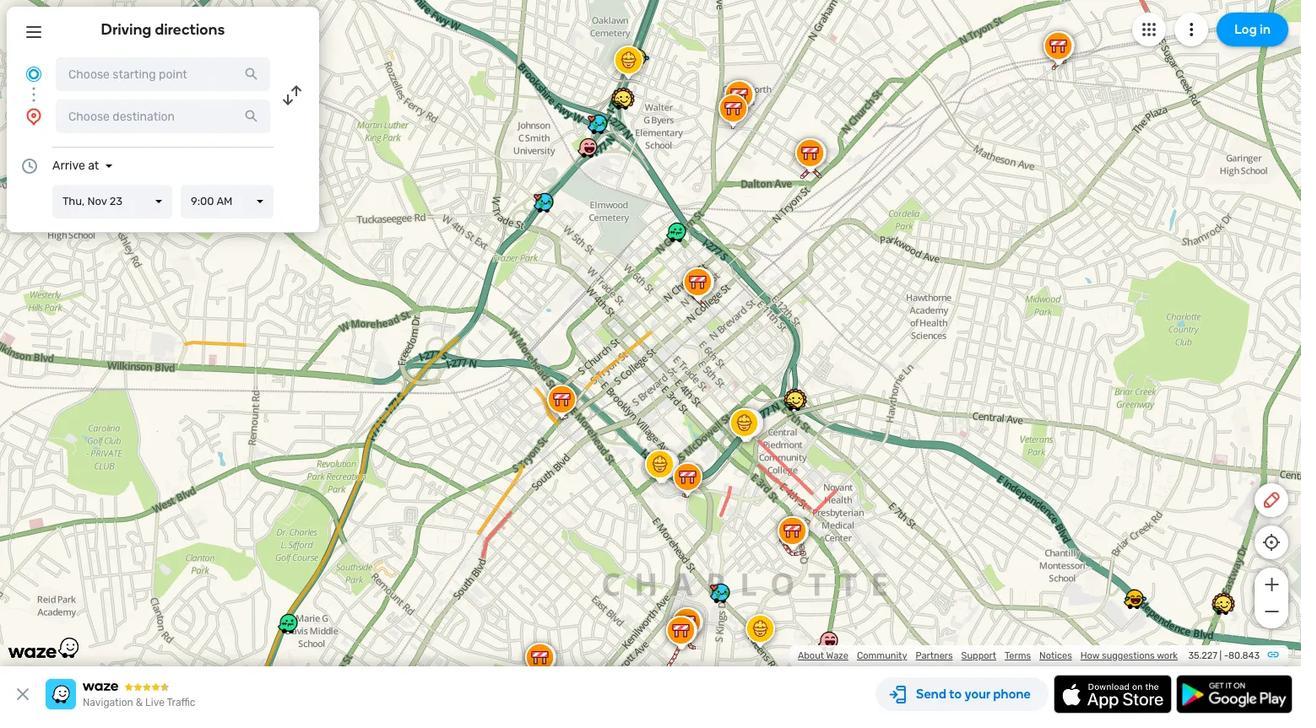 Task type: locate. For each thing, give the bounding box(es) containing it.
support
[[962, 651, 997, 662]]

support link
[[962, 651, 997, 662]]

waze
[[827, 651, 849, 662]]

terms
[[1005, 651, 1031, 662]]

Choose destination text field
[[56, 100, 270, 133]]

driving
[[101, 20, 152, 39]]

navigation & live traffic
[[83, 698, 195, 709]]

partners
[[916, 651, 953, 662]]

community link
[[857, 651, 907, 662]]

9:00
[[191, 195, 214, 208]]

thu,
[[62, 195, 85, 208]]

9:00 am list box
[[181, 185, 274, 219]]

&
[[136, 698, 143, 709]]

arrive
[[52, 159, 85, 173]]

9:00 am
[[191, 195, 233, 208]]

about waze link
[[798, 651, 849, 662]]

arrive at
[[52, 159, 99, 173]]

how
[[1081, 651, 1100, 662]]

work
[[1157, 651, 1178, 662]]

how suggestions work link
[[1081, 651, 1178, 662]]

zoom out image
[[1261, 602, 1283, 622]]

notices
[[1040, 651, 1072, 662]]

x image
[[13, 685, 33, 705]]

community
[[857, 651, 907, 662]]

nov
[[87, 195, 107, 208]]

link image
[[1267, 649, 1280, 662]]

current location image
[[24, 64, 44, 84]]

notices link
[[1040, 651, 1072, 662]]



Task type: vqa. For each thing, say whether or not it's contained in the screenshot.
Chinatown, to the top
no



Task type: describe. For each thing, give the bounding box(es) containing it.
80.843
[[1229, 651, 1260, 662]]

at
[[88, 159, 99, 173]]

driving directions
[[101, 20, 225, 39]]

live
[[145, 698, 165, 709]]

terms link
[[1005, 651, 1031, 662]]

am
[[217, 195, 233, 208]]

35.227
[[1189, 651, 1218, 662]]

|
[[1220, 651, 1222, 662]]

thu, nov 23
[[62, 195, 123, 208]]

navigation
[[83, 698, 133, 709]]

35.227 | -80.843
[[1189, 651, 1260, 662]]

thu, nov 23 list box
[[52, 185, 172, 219]]

clock image
[[19, 156, 40, 177]]

-
[[1224, 651, 1229, 662]]

partners link
[[916, 651, 953, 662]]

directions
[[155, 20, 225, 39]]

traffic
[[167, 698, 195, 709]]

pencil image
[[1262, 491, 1282, 511]]

23
[[110, 195, 123, 208]]

about
[[798, 651, 824, 662]]

zoom in image
[[1261, 575, 1283, 595]]

Choose starting point text field
[[56, 57, 270, 91]]

about waze community partners support terms notices how suggestions work
[[798, 651, 1178, 662]]

suggestions
[[1102, 651, 1155, 662]]

location image
[[24, 106, 44, 127]]



